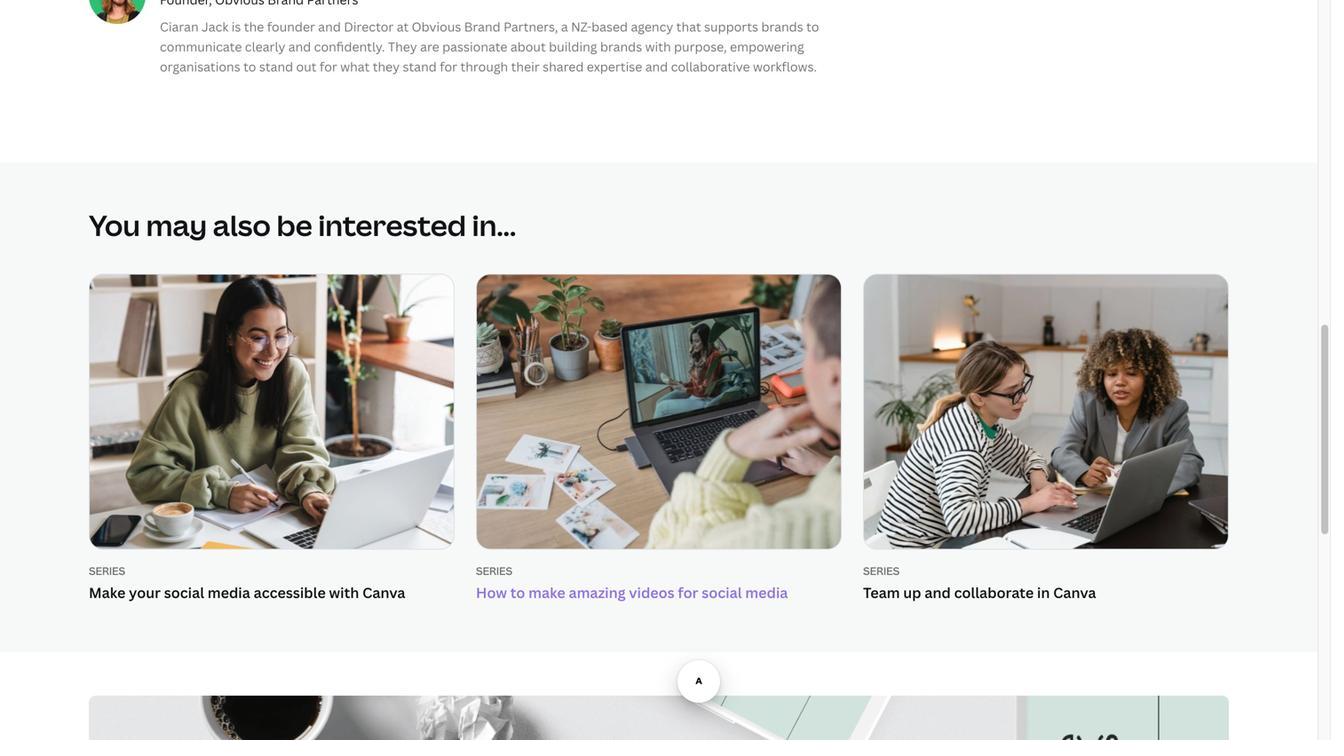Task type: describe. For each thing, give the bounding box(es) containing it.
their
[[511, 58, 540, 75]]

ciaran
[[160, 18, 199, 35]]

purpose,
[[674, 38, 727, 55]]

you may also be interested in...
[[89, 206, 516, 245]]

obvious
[[412, 18, 461, 35]]

collaborative
[[671, 58, 750, 75]]

in...
[[472, 206, 516, 245]]

and inside series team up and collaborate in canva
[[925, 584, 951, 603]]

0 vertical spatial brands
[[762, 18, 804, 35]]

they
[[388, 38, 417, 55]]

shared
[[543, 58, 584, 75]]

1 stand from the left
[[259, 58, 293, 75]]

team
[[863, 584, 900, 603]]

is
[[232, 18, 241, 35]]

social inside series how to make amazing videos for social media
[[702, 584, 742, 603]]

series team up and collaborate in canva
[[863, 564, 1097, 603]]

agency
[[631, 18, 674, 35]]

expertise
[[587, 58, 642, 75]]

also
[[213, 206, 271, 245]]

to inside series how to make amazing videos for social media
[[511, 584, 525, 603]]

interested
[[318, 206, 466, 245]]

make
[[89, 584, 126, 603]]

director
[[344, 18, 394, 35]]

you
[[89, 206, 140, 245]]

media inside series how to make amazing videos for social media
[[745, 584, 788, 603]]

make
[[529, 584, 566, 603]]

amazing
[[569, 584, 626, 603]]

jack
[[202, 18, 229, 35]]

through
[[461, 58, 508, 75]]

at
[[397, 18, 409, 35]]

that
[[677, 18, 701, 35]]

accessible
[[254, 584, 326, 603]]

are
[[420, 38, 439, 55]]

media inside the series make your social media accessible with canva
[[208, 584, 250, 603]]

0 vertical spatial to
[[807, 18, 819, 35]]

founder
[[267, 18, 315, 35]]

how
[[476, 584, 507, 603]]

and up 'confidently.'
[[318, 18, 341, 35]]

up
[[904, 584, 922, 603]]

your
[[129, 584, 161, 603]]

the
[[244, 18, 264, 35]]

be
[[277, 206, 312, 245]]

1 vertical spatial to
[[243, 58, 256, 75]]

partners,
[[504, 18, 558, 35]]

with inside the series make your social media accessible with canva
[[329, 584, 359, 603]]

with inside ciaran jack is the founder and director at obvious brand partners, a nz-based agency that supports brands to communicate clearly and confidently. they are passionate about building brands with purpose, empowering organisations to stand out for what they stand for through their shared expertise and collaborative workflows.
[[645, 38, 671, 55]]

in
[[1037, 584, 1050, 603]]

based
[[592, 18, 628, 35]]

0 horizontal spatial brands
[[600, 38, 642, 55]]



Task type: locate. For each thing, give the bounding box(es) containing it.
1 horizontal spatial for
[[440, 58, 458, 75]]

1 horizontal spatial brands
[[762, 18, 804, 35]]

0 horizontal spatial stand
[[259, 58, 293, 75]]

1 series from the left
[[89, 564, 125, 579]]

brands up expertise at the left top of the page
[[600, 38, 642, 55]]

1 canva from the left
[[362, 584, 406, 603]]

brands up empowering
[[762, 18, 804, 35]]

building
[[549, 38, 597, 55]]

social inside the series make your social media accessible with canva
[[164, 584, 204, 603]]

2 social from the left
[[702, 584, 742, 603]]

1 horizontal spatial to
[[511, 584, 525, 603]]

series up make
[[89, 564, 125, 579]]

1 social from the left
[[164, 584, 204, 603]]

social right videos
[[702, 584, 742, 603]]

2 canva from the left
[[1054, 584, 1097, 603]]

brand
[[464, 18, 501, 35]]

2 media from the left
[[745, 584, 788, 603]]

series for make
[[89, 564, 125, 579]]

0 horizontal spatial media
[[208, 584, 250, 603]]

to
[[807, 18, 819, 35], [243, 58, 256, 75], [511, 584, 525, 603]]

stand down the clearly
[[259, 58, 293, 75]]

for right videos
[[678, 584, 699, 603]]

empowering
[[730, 38, 804, 55]]

nz-
[[571, 18, 592, 35]]

0 horizontal spatial series
[[89, 564, 125, 579]]

0 horizontal spatial to
[[243, 58, 256, 75]]

supports
[[704, 18, 759, 35]]

communicate
[[160, 38, 242, 55]]

and down "agency"
[[645, 58, 668, 75]]

1 horizontal spatial media
[[745, 584, 788, 603]]

workflows.
[[753, 58, 817, 75]]

and right 'up'
[[925, 584, 951, 603]]

social
[[164, 584, 204, 603], [702, 584, 742, 603]]

1 vertical spatial with
[[329, 584, 359, 603]]

2 horizontal spatial for
[[678, 584, 699, 603]]

a
[[561, 18, 568, 35]]

about
[[511, 38, 546, 55]]

series inside series team up and collaborate in canva
[[863, 564, 900, 579]]

0 horizontal spatial social
[[164, 584, 204, 603]]

canva inside the series make your social media accessible with canva
[[362, 584, 406, 603]]

1 horizontal spatial canva
[[1054, 584, 1097, 603]]

for down passionate
[[440, 58, 458, 75]]

passionate
[[442, 38, 508, 55]]

may
[[146, 206, 207, 245]]

with
[[645, 38, 671, 55], [329, 584, 359, 603]]

2 horizontal spatial series
[[863, 564, 900, 579]]

organisations
[[160, 58, 240, 75]]

series
[[89, 564, 125, 579], [476, 564, 513, 579], [863, 564, 900, 579]]

series how to make amazing videos for social media
[[476, 564, 788, 603]]

2 stand from the left
[[403, 58, 437, 75]]

2 series from the left
[[476, 564, 513, 579]]

with right accessible at the bottom of the page
[[329, 584, 359, 603]]

for
[[320, 58, 337, 75], [440, 58, 458, 75], [678, 584, 699, 603]]

confidently.
[[314, 38, 385, 55]]

videos
[[629, 584, 675, 603]]

series up the team
[[863, 564, 900, 579]]

they
[[373, 58, 400, 75]]

canva
[[362, 584, 406, 603], [1054, 584, 1097, 603]]

1 horizontal spatial with
[[645, 38, 671, 55]]

for inside series how to make amazing videos for social media
[[678, 584, 699, 603]]

canva inside series team up and collaborate in canva
[[1054, 584, 1097, 603]]

1 horizontal spatial social
[[702, 584, 742, 603]]

stand down are
[[403, 58, 437, 75]]

stand
[[259, 58, 293, 75], [403, 58, 437, 75]]

and
[[318, 18, 341, 35], [288, 38, 311, 55], [645, 58, 668, 75], [925, 584, 951, 603]]

1 vertical spatial brands
[[600, 38, 642, 55]]

2 vertical spatial to
[[511, 584, 525, 603]]

0 vertical spatial with
[[645, 38, 671, 55]]

series inside the series make your social media accessible with canva
[[89, 564, 125, 579]]

collaborate
[[954, 584, 1034, 603]]

brands
[[762, 18, 804, 35], [600, 38, 642, 55]]

series inside series how to make amazing videos for social media
[[476, 564, 513, 579]]

to up the workflows.
[[807, 18, 819, 35]]

to right how
[[511, 584, 525, 603]]

0 horizontal spatial canva
[[362, 584, 406, 603]]

clearly
[[245, 38, 285, 55]]

series for team
[[863, 564, 900, 579]]

social right your
[[164, 584, 204, 603]]

for right out
[[320, 58, 337, 75]]

and up out
[[288, 38, 311, 55]]

2 horizontal spatial to
[[807, 18, 819, 35]]

ciaran jack is the founder and director at obvious brand partners, a nz-based agency that supports brands to communicate clearly and confidently. they are passionate about building brands with purpose, empowering organisations to stand out for what they stand for through their shared expertise and collaborative workflows.
[[160, 18, 819, 75]]

3 series from the left
[[863, 564, 900, 579]]

out
[[296, 58, 317, 75]]

series up how
[[476, 564, 513, 579]]

0 horizontal spatial for
[[320, 58, 337, 75]]

media
[[208, 584, 250, 603], [745, 584, 788, 603]]

what
[[340, 58, 370, 75]]

1 media from the left
[[208, 584, 250, 603]]

series for how
[[476, 564, 513, 579]]

to down the clearly
[[243, 58, 256, 75]]

series make your social media accessible with canva
[[89, 564, 406, 603]]

1 horizontal spatial stand
[[403, 58, 437, 75]]

1 horizontal spatial series
[[476, 564, 513, 579]]

0 horizontal spatial with
[[329, 584, 359, 603]]

with down "agency"
[[645, 38, 671, 55]]



Task type: vqa. For each thing, say whether or not it's contained in the screenshot.
the rightmost stand
yes



